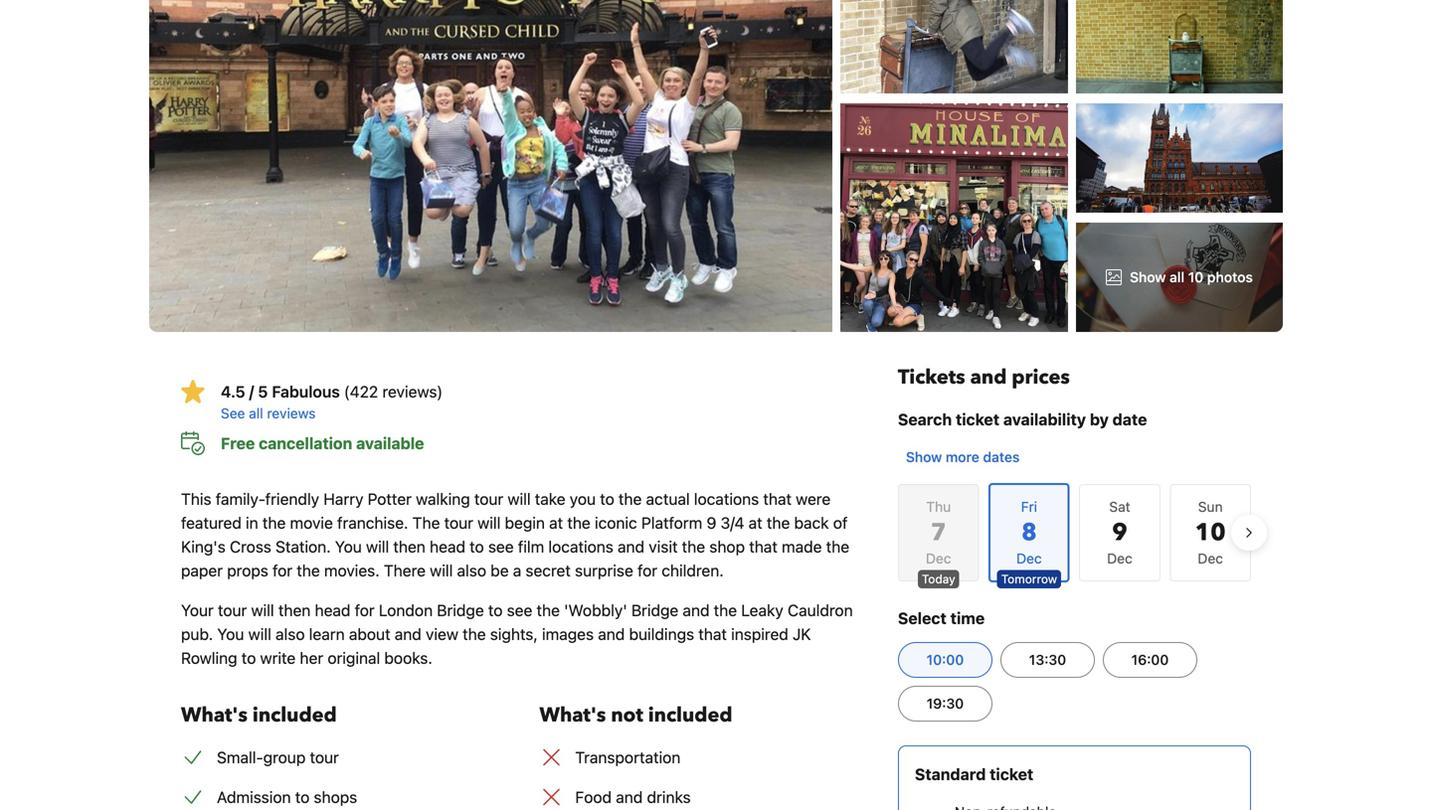 Task type: describe. For each thing, give the bounding box(es) containing it.
5
[[258, 383, 268, 401]]

that inside your tour will then head for london bridge to see the 'wobbly' bridge and the leaky cauldron pub. you will also learn about and view the sights, images and buildings that inspired jk rowling to write her original books.
[[699, 625, 727, 644]]

sun
[[1199, 499, 1223, 515]]

2 at from the left
[[749, 514, 763, 533]]

and down 'children.'
[[683, 601, 710, 620]]

iconic
[[595, 514, 637, 533]]

inspired
[[731, 625, 789, 644]]

back
[[794, 514, 829, 533]]

admission
[[217, 788, 291, 807]]

prices
[[1012, 364, 1070, 392]]

rowling
[[181, 649, 237, 668]]

thu 7 dec today
[[922, 499, 956, 587]]

platform
[[642, 514, 703, 533]]

what's for what's included
[[181, 702, 248, 730]]

0 vertical spatial 10
[[1189, 269, 1204, 286]]

your tour will then head for london bridge to see the 'wobbly' bridge and the leaky cauldron pub. you will also learn about and view the sights, images and buildings that inspired jk rowling to write her original books.
[[181, 601, 853, 668]]

4.5 / 5 fabulous (422 reviews) see all reviews
[[221, 383, 443, 422]]

drinks
[[647, 788, 691, 807]]

view
[[426, 625, 459, 644]]

search ticket availability by date
[[898, 410, 1148, 429]]

show for show more dates
[[906, 449, 942, 466]]

1 horizontal spatial locations
[[694, 490, 759, 509]]

cauldron
[[788, 601, 853, 620]]

were
[[796, 490, 831, 509]]

7
[[931, 517, 947, 550]]

see inside this family-friendly harry potter walking tour will take you to the actual locations that were featured in the movie franchise. the tour will begin at the iconic platform 9 3/4 at the back of king's cross station. you will then head to see film locations and visit the shop that made the paper props for the movies. there will also be a secret surprise for children.
[[488, 538, 514, 557]]

visit
[[649, 538, 678, 557]]

will left begin
[[478, 514, 501, 533]]

head inside your tour will then head for london bridge to see the 'wobbly' bridge and the leaky cauldron pub. you will also learn about and view the sights, images and buildings that inspired jk rowling to write her original books.
[[315, 601, 351, 620]]

date
[[1113, 410, 1148, 429]]

search
[[898, 410, 952, 429]]

the left back on the right bottom
[[767, 514, 790, 533]]

dec for 9
[[1108, 551, 1133, 567]]

film
[[518, 538, 544, 557]]

pub.
[[181, 625, 213, 644]]

friendly
[[265, 490, 319, 509]]

the
[[413, 514, 440, 533]]

see inside your tour will then head for london bridge to see the 'wobbly' bridge and the leaky cauldron pub. you will also learn about and view the sights, images and buildings that inspired jk rowling to write her original books.
[[507, 601, 533, 620]]

not
[[611, 702, 643, 730]]

and left the prices
[[971, 364, 1007, 392]]

station.
[[276, 538, 331, 557]]

4.5
[[221, 383, 245, 401]]

what's for what's not included
[[540, 702, 606, 730]]

the up images
[[537, 601, 560, 620]]

fabulous
[[272, 383, 340, 401]]

3/4
[[721, 514, 745, 533]]

standard
[[915, 766, 986, 784]]

photos
[[1208, 269, 1253, 286]]

this
[[181, 490, 212, 509]]

be
[[491, 562, 509, 581]]

a
[[513, 562, 522, 581]]

walking
[[416, 490, 470, 509]]

reviews
[[267, 405, 316, 422]]

then inside your tour will then head for london bridge to see the 'wobbly' bridge and the leaky cauldron pub. you will also learn about and view the sights, images and buildings that inspired jk rowling to write her original books.
[[278, 601, 311, 620]]

available
[[356, 434, 424, 453]]

show for show all 10 photos
[[1130, 269, 1166, 286]]

family-
[[216, 490, 265, 509]]

the down station.
[[297, 562, 320, 581]]

and up books.
[[395, 625, 422, 644]]

king's
[[181, 538, 226, 557]]

the up iconic on the left bottom of page
[[619, 490, 642, 509]]

dec for 7
[[926, 551, 952, 567]]

free
[[221, 434, 255, 453]]

you inside your tour will then head for london bridge to see the 'wobbly' bridge and the leaky cauldron pub. you will also learn about and view the sights, images and buildings that inspired jk rowling to write her original books.
[[217, 625, 244, 644]]

to left shops
[[295, 788, 310, 807]]

19:30
[[927, 696, 964, 712]]

write
[[260, 649, 296, 668]]

your
[[181, 601, 214, 620]]

tour right 'group'
[[310, 749, 339, 768]]

you
[[570, 490, 596, 509]]

show all 10 photos
[[1130, 269, 1253, 286]]

standard ticket
[[915, 766, 1034, 784]]

today
[[922, 573, 956, 587]]

dates
[[983, 449, 1020, 466]]

admission to shops
[[217, 788, 357, 807]]

the left leaky
[[714, 601, 737, 620]]

time
[[951, 609, 985, 628]]

in
[[246, 514, 258, 533]]

dec for 10
[[1198, 551, 1224, 567]]

the up 'children.'
[[682, 538, 705, 557]]

original
[[328, 649, 380, 668]]

tickets
[[898, 364, 966, 392]]

sat
[[1110, 499, 1131, 515]]

what's included
[[181, 702, 337, 730]]

images
[[542, 625, 594, 644]]

begin
[[505, 514, 545, 533]]

0 horizontal spatial for
[[273, 562, 293, 581]]

the right the view
[[463, 625, 486, 644]]

also inside your tour will then head for london bridge to see the 'wobbly' bridge and the leaky cauldron pub. you will also learn about and view the sights, images and buildings that inspired jk rowling to write her original books.
[[276, 625, 305, 644]]

to right you
[[600, 490, 615, 509]]

thu
[[927, 499, 951, 515]]

1 vertical spatial that
[[749, 538, 778, 557]]

shops
[[314, 788, 357, 807]]

learn
[[309, 625, 345, 644]]

actual
[[646, 490, 690, 509]]

books.
[[384, 649, 433, 668]]

1 at from the left
[[549, 514, 563, 533]]

will up begin
[[508, 490, 531, 509]]



Task type: locate. For each thing, give the bounding box(es) containing it.
0 vertical spatial also
[[457, 562, 487, 581]]

the right in
[[263, 514, 286, 533]]

see up sights,
[[507, 601, 533, 620]]

by
[[1090, 410, 1109, 429]]

1 horizontal spatial you
[[335, 538, 362, 557]]

1 horizontal spatial what's
[[540, 702, 606, 730]]

for down station.
[[273, 562, 293, 581]]

0 horizontal spatial locations
[[549, 538, 614, 557]]

1 vertical spatial 10
[[1196, 517, 1226, 550]]

3 dec from the left
[[1198, 551, 1224, 567]]

locations up 3/4
[[694, 490, 759, 509]]

availability
[[1004, 410, 1086, 429]]

food
[[576, 788, 612, 807]]

free cancellation available
[[221, 434, 424, 453]]

movies.
[[324, 562, 380, 581]]

sun 10 dec
[[1196, 499, 1226, 567]]

0 horizontal spatial then
[[278, 601, 311, 620]]

you inside this family-friendly harry potter walking tour will take you to the actual locations that were featured in the movie franchise. the tour will begin at the iconic platform 9 3/4 at the back of king's cross station. you will then head to see film locations and visit the shop that made the paper props for the movies. there will also be a secret surprise for children.
[[335, 538, 362, 557]]

that left inspired
[[699, 625, 727, 644]]

dec
[[926, 551, 952, 567], [1108, 551, 1133, 567], [1198, 551, 1224, 567]]

of
[[833, 514, 848, 533]]

1 horizontal spatial show
[[1130, 269, 1166, 286]]

1 vertical spatial all
[[249, 405, 263, 422]]

also left be
[[457, 562, 487, 581]]

1 horizontal spatial at
[[749, 514, 763, 533]]

included right not at bottom
[[648, 702, 733, 730]]

10:00
[[927, 652, 964, 669]]

9 inside this family-friendly harry potter walking tour will take you to the actual locations that were featured in the movie franchise. the tour will begin at the iconic platform 9 3/4 at the back of king's cross station. you will then head to see film locations and visit the shop that made the paper props for the movies. there will also be a secret surprise for children.
[[707, 514, 717, 533]]

also up write
[[276, 625, 305, 644]]

10 left photos
[[1189, 269, 1204, 286]]

1 vertical spatial show
[[906, 449, 942, 466]]

1 horizontal spatial all
[[1170, 269, 1185, 286]]

ticket for search
[[956, 410, 1000, 429]]

about
[[349, 625, 391, 644]]

0 horizontal spatial all
[[249, 405, 263, 422]]

surprise
[[575, 562, 634, 581]]

2 bridge from the left
[[632, 601, 679, 620]]

see up be
[[488, 538, 514, 557]]

0 horizontal spatial show
[[906, 449, 942, 466]]

then up there
[[393, 538, 426, 557]]

1 vertical spatial then
[[278, 601, 311, 620]]

london
[[379, 601, 433, 620]]

1 what's from the left
[[181, 702, 248, 730]]

to left write
[[242, 649, 256, 668]]

0 vertical spatial head
[[430, 538, 466, 557]]

franchise.
[[337, 514, 408, 533]]

0 vertical spatial you
[[335, 538, 362, 557]]

1 vertical spatial you
[[217, 625, 244, 644]]

1 vertical spatial also
[[276, 625, 305, 644]]

small-
[[217, 749, 263, 768]]

more
[[946, 449, 980, 466]]

to left film
[[470, 538, 484, 557]]

13:30
[[1029, 652, 1067, 669]]

movie
[[290, 514, 333, 533]]

this family-friendly harry potter walking tour will take you to the actual locations that were featured in the movie franchise. the tour will begin at the iconic platform 9 3/4 at the back of king's cross station. you will then head to see film locations and visit the shop that made the paper props for the movies. there will also be a secret surprise for children.
[[181, 490, 850, 581]]

0 vertical spatial ticket
[[956, 410, 1000, 429]]

show down search
[[906, 449, 942, 466]]

will
[[508, 490, 531, 509], [478, 514, 501, 533], [366, 538, 389, 557], [430, 562, 453, 581], [251, 601, 274, 620], [248, 625, 271, 644]]

for down visit on the bottom left of the page
[[638, 562, 658, 581]]

1 horizontal spatial bridge
[[632, 601, 679, 620]]

made
[[782, 538, 822, 557]]

9
[[707, 514, 717, 533], [1113, 517, 1128, 550]]

all down /
[[249, 405, 263, 422]]

1 horizontal spatial also
[[457, 562, 487, 581]]

1 horizontal spatial for
[[355, 601, 375, 620]]

will down props on the left of page
[[251, 601, 274, 620]]

to
[[600, 490, 615, 509], [470, 538, 484, 557], [488, 601, 503, 620], [242, 649, 256, 668], [295, 788, 310, 807]]

1 vertical spatial head
[[315, 601, 351, 620]]

dec up "today"
[[926, 551, 952, 567]]

and down iconic on the left bottom of page
[[618, 538, 645, 557]]

small-group tour
[[217, 749, 339, 768]]

will up write
[[248, 625, 271, 644]]

buildings
[[629, 625, 695, 644]]

for inside your tour will then head for london bridge to see the 'wobbly' bridge and the leaky cauldron pub. you will also learn about and view the sights, images and buildings that inspired jk rowling to write her original books.
[[355, 601, 375, 620]]

9 down sat at the right of the page
[[1113, 517, 1128, 550]]

all inside 4.5 / 5 fabulous (422 reviews) see all reviews
[[249, 405, 263, 422]]

cancellation
[[259, 434, 352, 453]]

that left were
[[764, 490, 792, 509]]

2 vertical spatial that
[[699, 625, 727, 644]]

then inside this family-friendly harry potter walking tour will take you to the actual locations that were featured in the movie franchise. the tour will begin at the iconic platform 9 3/4 at the back of king's cross station. you will then head to see film locations and visit the shop that made the paper props for the movies. there will also be a secret surprise for children.
[[393, 538, 426, 557]]

take
[[535, 490, 566, 509]]

tour right "your"
[[218, 601, 247, 620]]

0 horizontal spatial 9
[[707, 514, 717, 533]]

dec down sat at the right of the page
[[1108, 551, 1133, 567]]

will right there
[[430, 562, 453, 581]]

and inside this family-friendly harry potter walking tour will take you to the actual locations that were featured in the movie franchise. the tour will begin at the iconic platform 9 3/4 at the back of king's cross station. you will then head to see film locations and visit the shop that made the paper props for the movies. there will also be a secret surprise for children.
[[618, 538, 645, 557]]

show more dates button
[[898, 440, 1028, 476]]

2 what's from the left
[[540, 702, 606, 730]]

potter
[[368, 490, 412, 509]]

will down the franchise.
[[366, 538, 389, 557]]

9 inside sat 9 dec
[[1113, 517, 1128, 550]]

locations up surprise
[[549, 538, 614, 557]]

select time
[[898, 609, 985, 628]]

at right 3/4
[[749, 514, 763, 533]]

1 vertical spatial see
[[507, 601, 533, 620]]

transportation
[[576, 749, 681, 768]]

ticket right standard
[[990, 766, 1034, 784]]

0 horizontal spatial also
[[276, 625, 305, 644]]

what's left not at bottom
[[540, 702, 606, 730]]

dec inside the sun 10 dec
[[1198, 551, 1224, 567]]

bridge up the view
[[437, 601, 484, 620]]

region
[[882, 476, 1268, 591]]

the down you
[[567, 514, 591, 533]]

included up 'group'
[[253, 702, 337, 730]]

see all reviews button
[[221, 404, 866, 424]]

dec inside thu 7 dec today
[[926, 551, 952, 567]]

group
[[263, 749, 306, 768]]

what's
[[181, 702, 248, 730], [540, 702, 606, 730]]

dec down the sun
[[1198, 551, 1224, 567]]

for up about
[[355, 601, 375, 620]]

what's up small-
[[181, 702, 248, 730]]

2 dec from the left
[[1108, 551, 1133, 567]]

0 horizontal spatial bridge
[[437, 601, 484, 620]]

0 horizontal spatial at
[[549, 514, 563, 533]]

0 vertical spatial all
[[1170, 269, 1185, 286]]

featured
[[181, 514, 242, 533]]

see
[[221, 405, 245, 422]]

10 inside region
[[1196, 517, 1226, 550]]

select
[[898, 609, 947, 628]]

ticket up show more dates
[[956, 410, 1000, 429]]

then
[[393, 538, 426, 557], [278, 601, 311, 620]]

show inside button
[[906, 449, 942, 466]]

there
[[384, 562, 426, 581]]

1 horizontal spatial dec
[[1108, 551, 1133, 567]]

head
[[430, 538, 466, 557], [315, 601, 351, 620]]

2 horizontal spatial dec
[[1198, 551, 1224, 567]]

9 left 3/4
[[707, 514, 717, 533]]

10 down the sun
[[1196, 517, 1226, 550]]

tour down walking
[[444, 514, 474, 533]]

jk
[[793, 625, 811, 644]]

0 vertical spatial show
[[1130, 269, 1166, 286]]

head inside this family-friendly harry potter walking tour will take you to the actual locations that were featured in the movie franchise. the tour will begin at the iconic platform 9 3/4 at the back of king's cross station. you will then head to see film locations and visit the shop that made the paper props for the movies. there will also be a secret surprise for children.
[[430, 538, 466, 557]]

1 bridge from the left
[[437, 601, 484, 620]]

children.
[[662, 562, 724, 581]]

tickets and prices
[[898, 364, 1070, 392]]

ticket
[[956, 410, 1000, 429], [990, 766, 1034, 784]]

sights,
[[490, 625, 538, 644]]

2 horizontal spatial for
[[638, 562, 658, 581]]

0 horizontal spatial included
[[253, 702, 337, 730]]

secret
[[526, 562, 571, 581]]

paper
[[181, 562, 223, 581]]

reviews)
[[383, 383, 443, 401]]

0 horizontal spatial dec
[[926, 551, 952, 567]]

0 horizontal spatial you
[[217, 625, 244, 644]]

2 included from the left
[[648, 702, 733, 730]]

ticket for standard
[[990, 766, 1034, 784]]

0 horizontal spatial head
[[315, 601, 351, 620]]

bridge up buildings
[[632, 601, 679, 620]]

show left photos
[[1130, 269, 1166, 286]]

tour
[[474, 490, 504, 509], [444, 514, 474, 533], [218, 601, 247, 620], [310, 749, 339, 768]]

and down 'wobbly'
[[598, 625, 625, 644]]

1 horizontal spatial head
[[430, 538, 466, 557]]

0 horizontal spatial what's
[[181, 702, 248, 730]]

the down of at the right of page
[[826, 538, 850, 557]]

for
[[273, 562, 293, 581], [638, 562, 658, 581], [355, 601, 375, 620]]

tour right walking
[[474, 490, 504, 509]]

all left photos
[[1170, 269, 1185, 286]]

leaky
[[742, 601, 784, 620]]

you
[[335, 538, 362, 557], [217, 625, 244, 644]]

props
[[227, 562, 269, 581]]

you up rowling
[[217, 625, 244, 644]]

also inside this family-friendly harry potter walking tour will take you to the actual locations that were featured in the movie franchise. the tour will begin at the iconic platform 9 3/4 at the back of king's cross station. you will then head to see film locations and visit the shop that made the paper props for the movies. there will also be a secret surprise for children.
[[457, 562, 487, 581]]

her
[[300, 649, 324, 668]]

then up learn
[[278, 601, 311, 620]]

head up learn
[[315, 601, 351, 620]]

1 included from the left
[[253, 702, 337, 730]]

region containing 7
[[882, 476, 1268, 591]]

1 dec from the left
[[926, 551, 952, 567]]

0 vertical spatial then
[[393, 538, 426, 557]]

1 vertical spatial ticket
[[990, 766, 1034, 784]]

included
[[253, 702, 337, 730], [648, 702, 733, 730]]

1 vertical spatial locations
[[549, 538, 614, 557]]

food and drinks
[[576, 788, 691, 807]]

1 horizontal spatial included
[[648, 702, 733, 730]]

and
[[971, 364, 1007, 392], [618, 538, 645, 557], [683, 601, 710, 620], [395, 625, 422, 644], [598, 625, 625, 644], [616, 788, 643, 807]]

(422
[[344, 383, 378, 401]]

you up movies.
[[335, 538, 362, 557]]

sat 9 dec
[[1108, 499, 1133, 567]]

'wobbly'
[[564, 601, 627, 620]]

and right food
[[616, 788, 643, 807]]

10
[[1189, 269, 1204, 286], [1196, 517, 1226, 550]]

0 vertical spatial locations
[[694, 490, 759, 509]]

at down take
[[549, 514, 563, 533]]

to up sights,
[[488, 601, 503, 620]]

that right 'shop'
[[749, 538, 778, 557]]

0 vertical spatial see
[[488, 538, 514, 557]]

1 horizontal spatial 9
[[1113, 517, 1128, 550]]

show more dates
[[906, 449, 1020, 466]]

0 vertical spatial that
[[764, 490, 792, 509]]

the
[[619, 490, 642, 509], [263, 514, 286, 533], [567, 514, 591, 533], [767, 514, 790, 533], [682, 538, 705, 557], [826, 538, 850, 557], [297, 562, 320, 581], [537, 601, 560, 620], [714, 601, 737, 620], [463, 625, 486, 644]]

head down 'the'
[[430, 538, 466, 557]]

locations
[[694, 490, 759, 509], [549, 538, 614, 557]]

1 horizontal spatial then
[[393, 538, 426, 557]]

tour inside your tour will then head for london bridge to see the 'wobbly' bridge and the leaky cauldron pub. you will also learn about and view the sights, images and buildings that inspired jk rowling to write her original books.
[[218, 601, 247, 620]]

shop
[[710, 538, 745, 557]]

at
[[549, 514, 563, 533], [749, 514, 763, 533]]



Task type: vqa. For each thing, say whether or not it's contained in the screenshot.
the and inside the THIS FAMILY-FRIENDLY HARRY POTTER WALKING TOUR WILL TAKE YOU TO THE ACTUAL LOCATIONS THAT WERE FEATURED IN THE MOVIE FRANCHISE. THE TOUR WILL BEGIN AT THE ICONIC PLATFORM 9 3/4 AT THE BACK OF KING'S CROSS STATION. YOU WILL THEN HEAD TO SEE FILM LOCATIONS AND VISIT THE SHOP THAT MADE THE PAPER PROPS FOR THE MOVIES. THERE WILL ALSO BE A SECRET SURPRISE FOR CHILDREN.
yes



